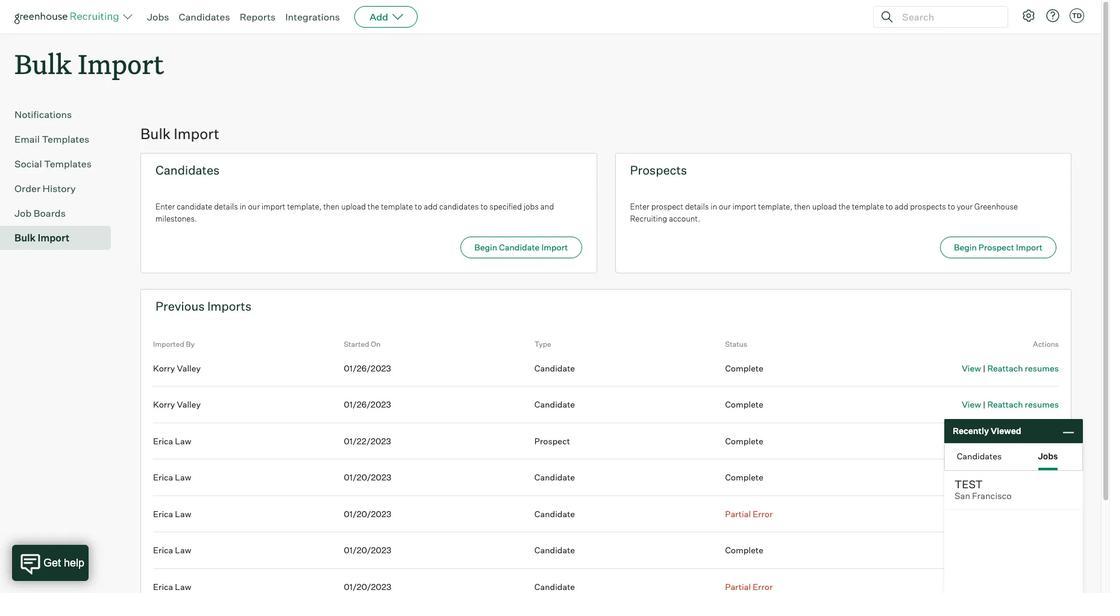 Task type: vqa. For each thing, say whether or not it's contained in the screenshot.
import inside Enter candidate details in our import template, then upload the template to add candidates to specified jobs and milestones.
yes



Task type: locate. For each thing, give the bounding box(es) containing it.
2 add from the left
[[895, 202, 908, 212]]

reports
[[240, 11, 276, 23]]

template,
[[287, 202, 322, 212], [758, 202, 792, 212]]

resumes
[[1025, 363, 1059, 373], [1025, 400, 1059, 410], [1025, 473, 1059, 483], [1025, 509, 1059, 519]]

korry for 4th 'reattach resumes' link from the bottom of the page's view link
[[153, 363, 175, 373]]

1 horizontal spatial begin
[[954, 242, 977, 253]]

upload
[[341, 202, 366, 212], [812, 202, 837, 212]]

1 template from the left
[[381, 202, 413, 212]]

enter inside enter prospect details in our import template, then upload the template to add prospects to your greenhouse recruiting account.
[[630, 202, 650, 212]]

1 vertical spatial bulk import
[[140, 125, 219, 143]]

| for third 'reattach resumes' link from the bottom
[[983, 400, 986, 410]]

view | reattach resumes up viewed
[[962, 400, 1059, 410]]

01/26/2023
[[344, 363, 391, 373], [344, 400, 391, 410]]

0 vertical spatial candidates
[[179, 11, 230, 23]]

1 upload from the left
[[341, 202, 366, 212]]

the
[[368, 202, 379, 212], [839, 202, 850, 212]]

to left your
[[948, 202, 955, 212]]

begin for prospects
[[954, 242, 977, 253]]

2 resumes from the top
[[1025, 400, 1059, 410]]

add
[[424, 202, 437, 212], [895, 202, 908, 212]]

1 reattach from the top
[[987, 363, 1023, 373]]

0 horizontal spatial begin
[[474, 242, 497, 253]]

then for candidates
[[323, 202, 340, 212]]

law
[[175, 436, 191, 446], [175, 473, 191, 483], [175, 509, 191, 519], [175, 545, 191, 556], [175, 582, 191, 592]]

2 valley from the top
[[177, 400, 201, 410]]

to left prospects
[[886, 202, 893, 212]]

template for prospects
[[852, 202, 884, 212]]

reattach resumes link up francisco on the bottom
[[987, 473, 1059, 483]]

social templates
[[14, 158, 92, 170]]

2 vertical spatial bulk import
[[14, 232, 69, 244]]

import for prospects
[[732, 202, 756, 212]]

enter for prospects
[[630, 202, 650, 212]]

1 horizontal spatial details
[[685, 202, 709, 212]]

reattach resumes link
[[987, 363, 1059, 373], [987, 400, 1059, 410], [987, 473, 1059, 483], [987, 509, 1059, 519]]

0 horizontal spatial jobs
[[147, 11, 169, 23]]

1 template, from the left
[[287, 202, 322, 212]]

add inside enter prospect details in our import template, then upload the template to add prospects to your greenhouse recruiting account.
[[895, 202, 908, 212]]

2 complete from the top
[[725, 400, 763, 410]]

1 horizontal spatial jobs
[[1038, 451, 1058, 461]]

template, inside enter prospect details in our import template, then upload the template to add prospects to your greenhouse recruiting account.
[[758, 202, 792, 212]]

1 horizontal spatial prospect
[[979, 242, 1014, 253]]

details
[[214, 202, 238, 212], [685, 202, 709, 212]]

1 then from the left
[[323, 202, 340, 212]]

4 erica law from the top
[[153, 545, 191, 556]]

started
[[344, 340, 369, 349]]

view link for 2nd 'reattach resumes' link from the bottom
[[962, 473, 981, 483]]

boards
[[34, 207, 66, 219]]

2 import from the left
[[732, 202, 756, 212]]

1 korry from the top
[[153, 363, 175, 373]]

0 horizontal spatial add
[[424, 202, 437, 212]]

imported by
[[153, 340, 195, 349]]

1 complete from the top
[[725, 363, 763, 373]]

reports link
[[240, 11, 276, 23]]

our for candidates
[[248, 202, 260, 212]]

2 korry valley from the top
[[153, 400, 201, 410]]

1 horizontal spatial in
[[711, 202, 717, 212]]

our right the candidate
[[248, 202, 260, 212]]

0 horizontal spatial template,
[[287, 202, 322, 212]]

then inside enter prospect details in our import template, then upload the template to add prospects to your greenhouse recruiting account.
[[794, 202, 810, 212]]

1 resumes from the top
[[1025, 363, 1059, 373]]

01/26/2023 down the started on
[[344, 363, 391, 373]]

bulk
[[14, 46, 72, 81], [140, 125, 171, 143], [14, 232, 36, 244]]

in inside enter candidate details in our import template, then upload the template to add candidates to specified jobs and milestones.
[[240, 202, 246, 212]]

korry valley for 4th 'reattach resumes' link from the bottom of the page's view link
[[153, 363, 201, 373]]

view | reattach resumes
[[962, 363, 1059, 373], [962, 400, 1059, 410], [962, 473, 1059, 483], [962, 509, 1059, 519]]

candidates right jobs link
[[179, 11, 230, 23]]

1 add from the left
[[424, 202, 437, 212]]

resumes for third 'reattach resumes' link from the bottom
[[1025, 400, 1059, 410]]

0 vertical spatial korry
[[153, 363, 175, 373]]

1 horizontal spatial template,
[[758, 202, 792, 212]]

1 | from the top
[[983, 363, 986, 373]]

view | reattach resumes down francisco on the bottom
[[962, 509, 1059, 519]]

view | reattach resumes up francisco on the bottom
[[962, 473, 1059, 483]]

5 complete from the top
[[725, 545, 763, 556]]

0 horizontal spatial details
[[214, 202, 238, 212]]

import
[[78, 46, 164, 81], [174, 125, 219, 143], [38, 232, 69, 244], [541, 242, 568, 253], [1016, 242, 1043, 253]]

2 enter from the left
[[630, 202, 650, 212]]

add for prospects
[[895, 202, 908, 212]]

resumes for 4th 'reattach resumes' link from the bottom of the page
[[1025, 363, 1059, 373]]

4 erica from the top
[[153, 545, 173, 556]]

social
[[14, 158, 42, 170]]

3 law from the top
[[175, 509, 191, 519]]

partial error
[[725, 509, 773, 519], [725, 582, 773, 592]]

enter candidate details in our import template, then upload the template to add candidates to specified jobs and milestones.
[[155, 202, 554, 223]]

1 in from the left
[[240, 202, 246, 212]]

0 vertical spatial 01/26/2023
[[344, 363, 391, 373]]

2 the from the left
[[839, 202, 850, 212]]

reattach for 4th 'reattach resumes' link from the top of the page
[[987, 509, 1023, 519]]

jobs inside tab list
[[1038, 451, 1058, 461]]

2 begin from the left
[[954, 242, 977, 253]]

in right the candidate
[[240, 202, 246, 212]]

4 reattach from the top
[[987, 509, 1023, 519]]

4 to from the left
[[948, 202, 955, 212]]

bulk import link
[[14, 231, 106, 245]]

3 erica law from the top
[[153, 509, 191, 519]]

enter prospect details in our import template, then upload the template to add prospects to your greenhouse recruiting account.
[[630, 202, 1018, 223]]

in right prospect
[[711, 202, 717, 212]]

0 vertical spatial korry valley
[[153, 363, 201, 373]]

our right prospect
[[719, 202, 731, 212]]

upload inside enter prospect details in our import template, then upload the template to add prospects to your greenhouse recruiting account.
[[812, 202, 837, 212]]

0 vertical spatial partial error
[[725, 509, 773, 519]]

1 01/26/2023 from the top
[[344, 363, 391, 373]]

3 | from the top
[[983, 473, 986, 483]]

details for prospects
[[685, 202, 709, 212]]

korry
[[153, 363, 175, 373], [153, 400, 175, 410]]

add inside enter candidate details in our import template, then upload the template to add candidates to specified jobs and milestones.
[[424, 202, 437, 212]]

to
[[415, 202, 422, 212], [481, 202, 488, 212], [886, 202, 893, 212], [948, 202, 955, 212]]

complete for 4th 'reattach resumes' link from the bottom of the page's view link
[[725, 363, 763, 373]]

1 error from the top
[[753, 509, 773, 519]]

add left the candidates
[[424, 202, 437, 212]]

2 details from the left
[[685, 202, 709, 212]]

1 korry valley from the top
[[153, 363, 201, 373]]

1 begin from the left
[[474, 242, 497, 253]]

1 vertical spatial candidates
[[155, 163, 220, 178]]

1 the from the left
[[368, 202, 379, 212]]

view for 2nd 'reattach resumes' link from the bottom
[[962, 473, 981, 483]]

details inside enter candidate details in our import template, then upload the template to add candidates to specified jobs and milestones.
[[214, 202, 238, 212]]

2 | from the top
[[983, 400, 986, 410]]

reattach resumes link down francisco on the bottom
[[987, 509, 1059, 519]]

0 horizontal spatial enter
[[155, 202, 175, 212]]

2 template from the left
[[852, 202, 884, 212]]

templates up 'social templates' link
[[42, 133, 89, 145]]

0 horizontal spatial upload
[[341, 202, 366, 212]]

2 vertical spatial bulk
[[14, 232, 36, 244]]

import
[[262, 202, 285, 212], [732, 202, 756, 212]]

template
[[381, 202, 413, 212], [852, 202, 884, 212]]

3 reattach from the top
[[987, 473, 1023, 483]]

0 vertical spatial error
[[753, 509, 773, 519]]

reattach resumes link down 'actions'
[[987, 363, 1059, 373]]

templates for social templates
[[44, 158, 92, 170]]

begin prospect import button
[[940, 237, 1056, 259]]

2 our from the left
[[719, 202, 731, 212]]

1 vertical spatial templates
[[44, 158, 92, 170]]

valley
[[177, 363, 201, 373], [177, 400, 201, 410]]

to left specified
[[481, 202, 488, 212]]

previous imports
[[155, 299, 251, 314]]

import inside enter candidate details in our import template, then upload the template to add candidates to specified jobs and milestones.
[[262, 202, 285, 212]]

1 valley from the top
[[177, 363, 201, 373]]

1 vertical spatial error
[[753, 582, 773, 592]]

4 | from the top
[[983, 509, 986, 519]]

erica law
[[153, 436, 191, 446], [153, 473, 191, 483], [153, 509, 191, 519], [153, 545, 191, 556], [153, 582, 191, 592]]

the inside enter prospect details in our import template, then upload the template to add prospects to your greenhouse recruiting account.
[[839, 202, 850, 212]]

0 horizontal spatial import
[[262, 202, 285, 212]]

viewed
[[991, 426, 1021, 436]]

1 import from the left
[[262, 202, 285, 212]]

| for 4th 'reattach resumes' link from the bottom of the page
[[983, 363, 986, 373]]

reattach resumes link up viewed
[[987, 400, 1059, 410]]

begin prospect import
[[954, 242, 1043, 253]]

begin
[[474, 242, 497, 253], [954, 242, 977, 253]]

korry valley
[[153, 363, 201, 373], [153, 400, 201, 410]]

1 horizontal spatial template
[[852, 202, 884, 212]]

0 horizontal spatial template
[[381, 202, 413, 212]]

enter up milestones.
[[155, 202, 175, 212]]

previous
[[155, 299, 205, 314]]

0 vertical spatial valley
[[177, 363, 201, 373]]

add for candidates
[[424, 202, 437, 212]]

view
[[962, 363, 981, 373], [962, 400, 981, 410], [1039, 436, 1059, 446], [962, 473, 981, 483], [962, 509, 981, 519]]

0 horizontal spatial prospect
[[534, 436, 570, 446]]

our inside enter candidate details in our import template, then upload the template to add candidates to specified jobs and milestones.
[[248, 202, 260, 212]]

job
[[14, 207, 31, 219]]

our
[[248, 202, 260, 212], [719, 202, 731, 212]]

0 vertical spatial bulk
[[14, 46, 72, 81]]

our for prospects
[[719, 202, 731, 212]]

recently
[[953, 426, 989, 436]]

2 01/26/2023 from the top
[[344, 400, 391, 410]]

2 to from the left
[[481, 202, 488, 212]]

0 vertical spatial templates
[[42, 133, 89, 145]]

0 horizontal spatial then
[[323, 202, 340, 212]]

0 vertical spatial bulk import
[[14, 46, 164, 81]]

tab list containing candidates
[[945, 444, 1082, 471]]

1 our from the left
[[248, 202, 260, 212]]

td
[[1072, 11, 1082, 20]]

1 vertical spatial partial error
[[725, 582, 773, 592]]

tab list
[[945, 444, 1082, 471]]

1 vertical spatial jobs
[[1038, 451, 1058, 461]]

in inside enter prospect details in our import template, then upload the template to add prospects to your greenhouse recruiting account.
[[711, 202, 717, 212]]

enter
[[155, 202, 175, 212], [630, 202, 650, 212]]

1 vertical spatial 01/26/2023
[[344, 400, 391, 410]]

0 vertical spatial partial
[[725, 509, 751, 519]]

prospect
[[979, 242, 1014, 253], [534, 436, 570, 446]]

view link for 4th 'reattach resumes' link from the top of the page
[[962, 509, 981, 519]]

1 vertical spatial partial
[[725, 582, 751, 592]]

2 partial from the top
[[725, 582, 751, 592]]

1 horizontal spatial upload
[[812, 202, 837, 212]]

error
[[753, 509, 773, 519], [753, 582, 773, 592]]

3 resumes from the top
[[1025, 473, 1059, 483]]

2 then from the left
[[794, 202, 810, 212]]

1 vertical spatial valley
[[177, 400, 201, 410]]

candidates up the candidate
[[155, 163, 220, 178]]

add left prospects
[[895, 202, 908, 212]]

01/26/2023 up 01/22/2023
[[344, 400, 391, 410]]

templates inside 'link'
[[42, 133, 89, 145]]

view for third 'reattach resumes' link from the bottom
[[962, 400, 981, 410]]

2 korry from the top
[[153, 400, 175, 410]]

2 template, from the left
[[758, 202, 792, 212]]

template inside enter prospect details in our import template, then upload the template to add prospects to your greenhouse recruiting account.
[[852, 202, 884, 212]]

valley for 4th 'reattach resumes' link from the bottom of the page's view link
[[177, 363, 201, 373]]

0 vertical spatial prospect
[[979, 242, 1014, 253]]

candidates down "recently viewed"
[[957, 451, 1002, 461]]

template, for candidates
[[287, 202, 322, 212]]

candidate inside button
[[499, 242, 540, 253]]

view | reattach resumes down 'actions'
[[962, 363, 1059, 373]]

1 horizontal spatial enter
[[630, 202, 650, 212]]

5 erica from the top
[[153, 582, 173, 592]]

enter inside enter candidate details in our import template, then upload the template to add candidates to specified jobs and milestones.
[[155, 202, 175, 212]]

0 horizontal spatial in
[[240, 202, 246, 212]]

francisco
[[972, 491, 1012, 502]]

candidates
[[439, 202, 479, 212]]

4 resumes from the top
[[1025, 509, 1059, 519]]

prospect
[[651, 202, 683, 212]]

candidates
[[179, 11, 230, 23], [155, 163, 220, 178], [957, 451, 1002, 461]]

the for candidates
[[368, 202, 379, 212]]

template inside enter candidate details in our import template, then upload the template to add candidates to specified jobs and milestones.
[[381, 202, 413, 212]]

2 reattach from the top
[[987, 400, 1023, 410]]

2 vertical spatial candidates
[[957, 451, 1002, 461]]

1 horizontal spatial add
[[895, 202, 908, 212]]

1 horizontal spatial import
[[732, 202, 756, 212]]

recently viewed
[[953, 426, 1021, 436]]

then inside enter candidate details in our import template, then upload the template to add candidates to specified jobs and milestones.
[[323, 202, 340, 212]]

1 enter from the left
[[155, 202, 175, 212]]

1 erica law from the top
[[153, 436, 191, 446]]

1 vertical spatial korry
[[153, 400, 175, 410]]

candidate
[[499, 242, 540, 253], [534, 363, 575, 373], [534, 400, 575, 410], [534, 473, 575, 483], [534, 509, 575, 519], [534, 545, 575, 556], [534, 582, 575, 592]]

0 horizontal spatial the
[[368, 202, 379, 212]]

reattach for 4th 'reattach resumes' link from the bottom of the page
[[987, 363, 1023, 373]]

integrations link
[[285, 11, 340, 23]]

upload inside enter candidate details in our import template, then upload the template to add candidates to specified jobs and milestones.
[[341, 202, 366, 212]]

begin down your
[[954, 242, 977, 253]]

4 complete from the top
[[725, 473, 763, 483]]

details right the candidate
[[214, 202, 238, 212]]

reattach
[[987, 363, 1023, 373], [987, 400, 1023, 410], [987, 473, 1023, 483], [987, 509, 1023, 519]]

2 upload from the left
[[812, 202, 837, 212]]

then
[[323, 202, 340, 212], [794, 202, 810, 212]]

1 horizontal spatial the
[[839, 202, 850, 212]]

import inside enter prospect details in our import template, then upload the template to add prospects to your greenhouse recruiting account.
[[732, 202, 756, 212]]

4 01/20/2023 from the top
[[344, 582, 391, 592]]

social templates link
[[14, 157, 106, 171]]

jobs
[[147, 11, 169, 23], [1038, 451, 1058, 461]]

2 view | reattach resumes from the top
[[962, 400, 1059, 410]]

in
[[240, 202, 246, 212], [711, 202, 717, 212]]

1 vertical spatial korry valley
[[153, 400, 201, 410]]

1 horizontal spatial our
[[719, 202, 731, 212]]

test
[[955, 478, 983, 491]]

upload for candidates
[[341, 202, 366, 212]]

bulk import
[[14, 46, 164, 81], [140, 125, 219, 143], [14, 232, 69, 244]]

our inside enter prospect details in our import template, then upload the template to add prospects to your greenhouse recruiting account.
[[719, 202, 731, 212]]

begin candidate import
[[474, 242, 568, 253]]

partial
[[725, 509, 751, 519], [725, 582, 751, 592]]

integrations
[[285, 11, 340, 23]]

the inside enter candidate details in our import template, then upload the template to add candidates to specified jobs and milestones.
[[368, 202, 379, 212]]

upload for prospects
[[812, 202, 837, 212]]

in for candidates
[[240, 202, 246, 212]]

templates
[[42, 133, 89, 145], [44, 158, 92, 170]]

details up account.
[[685, 202, 709, 212]]

begin down specified
[[474, 242, 497, 253]]

to left the candidates
[[415, 202, 422, 212]]

notifications link
[[14, 107, 106, 122]]

0 horizontal spatial our
[[248, 202, 260, 212]]

enter up recruiting
[[630, 202, 650, 212]]

1 horizontal spatial then
[[794, 202, 810, 212]]

|
[[983, 363, 986, 373], [983, 400, 986, 410], [983, 473, 986, 483], [983, 509, 986, 519]]

templates down email templates 'link'
[[44, 158, 92, 170]]

specified
[[490, 202, 522, 212]]

template, inside enter candidate details in our import template, then upload the template to add candidates to specified jobs and milestones.
[[287, 202, 322, 212]]

1 details from the left
[[214, 202, 238, 212]]

details inside enter prospect details in our import template, then upload the template to add prospects to your greenhouse recruiting account.
[[685, 202, 709, 212]]

2 in from the left
[[711, 202, 717, 212]]



Task type: describe. For each thing, give the bounding box(es) containing it.
and
[[540, 202, 554, 212]]

begin for candidates
[[474, 242, 497, 253]]

2 01/20/2023 from the top
[[344, 509, 391, 519]]

started on
[[344, 340, 381, 349]]

recruiting
[[630, 214, 667, 223]]

1 view | reattach resumes from the top
[[962, 363, 1059, 373]]

2 law from the top
[[175, 473, 191, 483]]

email templates
[[14, 133, 89, 145]]

history
[[43, 183, 76, 195]]

job boards
[[14, 207, 66, 219]]

milestones.
[[155, 214, 197, 223]]

greenhouse recruiting image
[[14, 10, 123, 24]]

candidates link
[[179, 11, 230, 23]]

on
[[371, 340, 381, 349]]

1 partial error from the top
[[725, 509, 773, 519]]

2 erica from the top
[[153, 473, 173, 483]]

by
[[186, 340, 195, 349]]

valley for third 'reattach resumes' link from the bottom's view link
[[177, 400, 201, 410]]

view link for 4th 'reattach resumes' link from the bottom of the page
[[962, 363, 981, 373]]

3 erica from the top
[[153, 509, 173, 519]]

greenhouse
[[974, 202, 1018, 212]]

then for prospects
[[794, 202, 810, 212]]

begin candidate import button
[[461, 237, 582, 259]]

reattach for third 'reattach resumes' link from the bottom
[[987, 400, 1023, 410]]

order
[[14, 183, 40, 195]]

candidates for jobs
[[957, 451, 1002, 461]]

job boards link
[[14, 206, 106, 221]]

reattach for 2nd 'reattach resumes' link from the bottom
[[987, 473, 1023, 483]]

email templates link
[[14, 132, 106, 147]]

type
[[534, 340, 551, 349]]

4 law from the top
[[175, 545, 191, 556]]

5 erica law from the top
[[153, 582, 191, 592]]

imported
[[153, 340, 184, 349]]

add button
[[354, 6, 418, 28]]

order history link
[[14, 182, 106, 196]]

4 reattach resumes link from the top
[[987, 509, 1059, 519]]

1 vertical spatial bulk
[[140, 125, 171, 143]]

Search text field
[[899, 8, 997, 26]]

prospects
[[910, 202, 946, 212]]

| for 4th 'reattach resumes' link from the top of the page
[[983, 509, 986, 519]]

01/22/2023
[[344, 436, 391, 446]]

prospect inside button
[[979, 242, 1014, 253]]

notifications
[[14, 109, 72, 121]]

resumes for 2nd 'reattach resumes' link from the bottom
[[1025, 473, 1059, 483]]

01/26/2023 for 4th 'reattach resumes' link from the bottom of the page's view link
[[344, 363, 391, 373]]

1 01/20/2023 from the top
[[344, 473, 391, 483]]

candidate
[[177, 202, 212, 212]]

korry valley for third 'reattach resumes' link from the bottom's view link
[[153, 400, 201, 410]]

candidates for prospects
[[155, 163, 220, 178]]

status
[[725, 340, 747, 349]]

the for prospects
[[839, 202, 850, 212]]

actions
[[1033, 340, 1059, 349]]

imports
[[207, 299, 251, 314]]

in for prospects
[[711, 202, 717, 212]]

0 vertical spatial jobs
[[147, 11, 169, 23]]

complete for view link related to 2nd 'reattach resumes' link from the bottom
[[725, 473, 763, 483]]

3 complete from the top
[[725, 436, 763, 446]]

jobs
[[524, 202, 539, 212]]

view for 4th 'reattach resumes' link from the bottom of the page
[[962, 363, 981, 373]]

san
[[955, 491, 970, 502]]

1 erica from the top
[[153, 436, 173, 446]]

td button
[[1067, 6, 1087, 25]]

template for candidates
[[381, 202, 413, 212]]

5 law from the top
[[175, 582, 191, 592]]

4 view | reattach resumes from the top
[[962, 509, 1059, 519]]

import for candidates
[[262, 202, 285, 212]]

3 01/20/2023 from the top
[[344, 545, 391, 556]]

3 view | reattach resumes from the top
[[962, 473, 1059, 483]]

2 erica law from the top
[[153, 473, 191, 483]]

order history
[[14, 183, 76, 195]]

your
[[957, 202, 973, 212]]

view for 4th 'reattach resumes' link from the top of the page
[[962, 509, 981, 519]]

details for candidates
[[214, 202, 238, 212]]

01/26/2023 for third 'reattach resumes' link from the bottom's view link
[[344, 400, 391, 410]]

configure image
[[1021, 8, 1036, 23]]

resumes for 4th 'reattach resumes' link from the top of the page
[[1025, 509, 1059, 519]]

email
[[14, 133, 40, 145]]

jobs link
[[147, 11, 169, 23]]

account.
[[669, 214, 700, 223]]

test san francisco
[[955, 478, 1012, 502]]

1 to from the left
[[415, 202, 422, 212]]

enter for candidates
[[155, 202, 175, 212]]

1 law from the top
[[175, 436, 191, 446]]

td button
[[1070, 8, 1084, 23]]

3 to from the left
[[886, 202, 893, 212]]

complete for third 'reattach resumes' link from the bottom's view link
[[725, 400, 763, 410]]

| for 2nd 'reattach resumes' link from the bottom
[[983, 473, 986, 483]]

2 reattach resumes link from the top
[[987, 400, 1059, 410]]

template, for prospects
[[758, 202, 792, 212]]

3 reattach resumes link from the top
[[987, 473, 1059, 483]]

1 vertical spatial prospect
[[534, 436, 570, 446]]

2 error from the top
[[753, 582, 773, 592]]

1 reattach resumes link from the top
[[987, 363, 1059, 373]]

prospects
[[630, 163, 687, 178]]

2 partial error from the top
[[725, 582, 773, 592]]

korry for third 'reattach resumes' link from the bottom's view link
[[153, 400, 175, 410]]

view link for third 'reattach resumes' link from the bottom
[[962, 400, 981, 410]]

add
[[369, 11, 388, 23]]

templates for email templates
[[42, 133, 89, 145]]

1 partial from the top
[[725, 509, 751, 519]]



